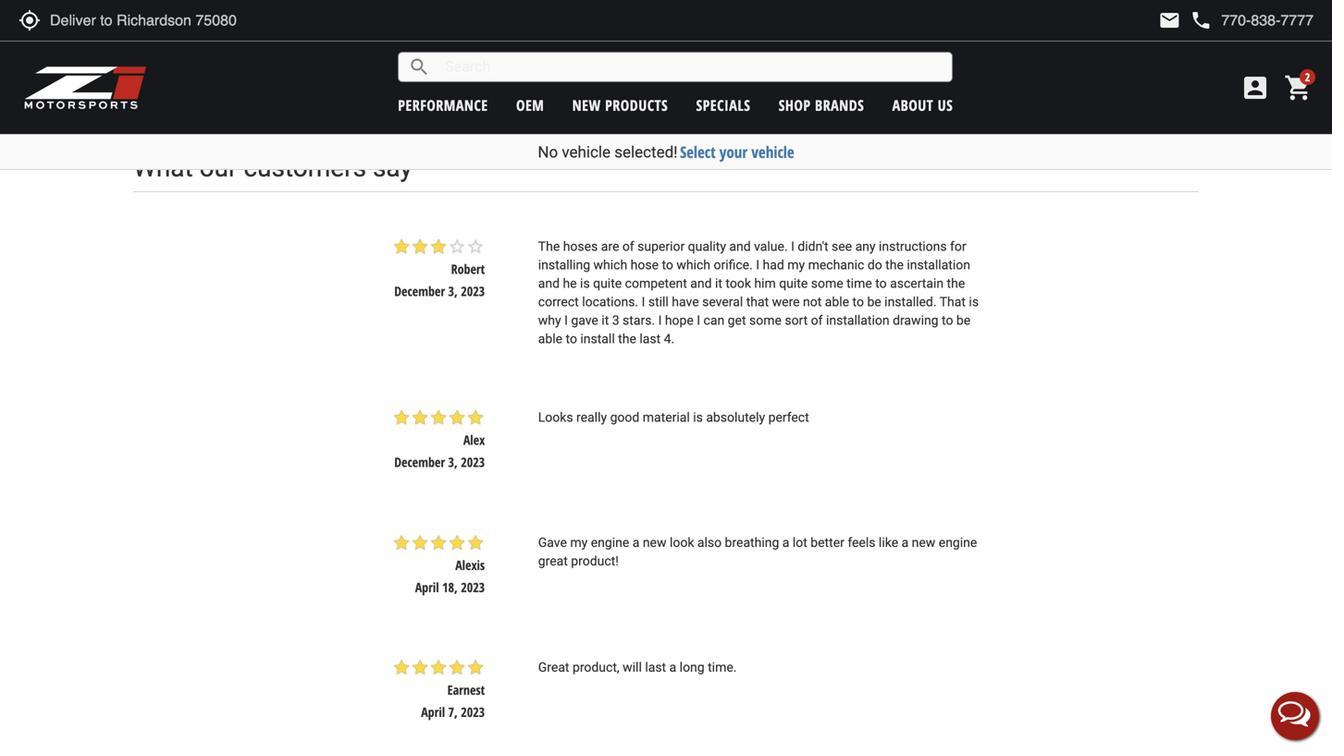 Task type: describe. For each thing, give the bounding box(es) containing it.
hose inside z1 350z / g35 vq35de silicone pcv hose kit star star star star star (52)
[[210, 14, 234, 31]]

0 vertical spatial some
[[811, 276, 843, 291]]

the hoses are of superior quality and value. i didn't see any instructions for installing which hose to which orifice. i had my mechanic do the installation and he is quite competent and it took him quite some time to ascertain the correct locations. i still have several that were not able to be installed. that is why i gave it 3 stars. i hope i can get some sort of installation drawing to be able to install the last 4.
[[538, 239, 979, 347]]

2 engine from the left
[[939, 536, 977, 551]]

shop
[[779, 95, 811, 115]]

oem
[[516, 95, 544, 115]]

our
[[199, 153, 237, 183]]

star_half inside z1 370z/g37 silicone side pcv breather hose set for aftermarket intake star star_half (60) $34
[[408, 49, 427, 67]]

1 which from the left
[[593, 258, 627, 273]]

what
[[133, 153, 193, 183]]

not
[[803, 295, 822, 310]]

aftermarket
[[417, 14, 479, 31]]

feels
[[848, 536, 876, 551]]

stars.
[[623, 313, 655, 328]]

shop brands
[[779, 95, 864, 115]]

he
[[563, 276, 577, 291]]

selected!
[[614, 143, 678, 161]]

(25)
[[776, 37, 798, 50]]

products
[[605, 95, 668, 115]]

orifice.
[[714, 258, 753, 273]]

specials
[[696, 95, 751, 115]]

earnest
[[447, 682, 485, 699]]

1 vertical spatial the
[[947, 276, 965, 291]]

no
[[538, 143, 558, 161]]

locations.
[[582, 295, 638, 310]]

can
[[704, 313, 725, 328]]

3, for star
[[448, 454, 458, 472]]

new products link
[[572, 95, 668, 115]]

do
[[868, 258, 882, 273]]

long
[[680, 661, 705, 676]]

looks really good material is absolutely perfect
[[538, 410, 809, 426]]

april for star star star star star alexis april 18, 2023
[[415, 579, 439, 597]]

star star star star star alex december 3, 2023
[[392, 409, 485, 472]]

1 vertical spatial last
[[645, 661, 666, 676]]

kit
[[238, 14, 252, 31]]

1 vertical spatial of
[[811, 313, 823, 328]]

better
[[811, 536, 844, 551]]

what our customers say
[[133, 153, 412, 183]]

great
[[538, 661, 569, 676]]

no vehicle selected! select your vehicle
[[538, 142, 794, 163]]

customers
[[244, 153, 366, 183]]

performance link
[[398, 95, 488, 115]]

my inside gave my engine a new look also breathing a lot better feels like a new engine great product!
[[570, 536, 588, 551]]

say
[[373, 153, 412, 183]]

still
[[648, 295, 669, 310]]

$119.99
[[893, 44, 932, 61]]

hose inside z1 370z/g37 silicone side pcv breather hose set for aftermarket intake star star_half (60) $34
[[354, 14, 378, 31]]

0 horizontal spatial of
[[622, 239, 634, 254]]

1 quite from the left
[[593, 276, 622, 291]]

1 horizontal spatial be
[[956, 313, 971, 328]]

vehicle inside the no vehicle selected! select your vehicle
[[562, 143, 611, 161]]

star star star star star $3.48
[[511, 20, 603, 61]]

alexis
[[455, 557, 485, 574]]

great product, will last a long time.
[[538, 661, 737, 676]]

1 vertical spatial is
[[969, 295, 979, 310]]

hope
[[665, 313, 694, 328]]

lot
[[793, 536, 807, 551]]

star star star star_border star_border robert december 3, 2023
[[392, 238, 485, 300]]

sort
[[785, 313, 808, 328]]

1 horizontal spatial and
[[690, 276, 712, 291]]

pcv inside z1 350z / g35 vq35de silicone pcv hose kit star star star star star (52)
[[188, 14, 207, 31]]

2 horizontal spatial new
[[912, 536, 936, 551]]

shopping_cart link
[[1279, 73, 1314, 103]]

have
[[672, 295, 699, 310]]

were
[[772, 295, 800, 310]]

silicone inside z1 370z/g37 silicone side pcv breather hose set for aftermarket intake star star_half (60) $34
[[384, 0, 422, 17]]

z1 motorsports logo image
[[23, 65, 148, 111]]

product,
[[573, 661, 619, 676]]

december for star_border
[[394, 283, 445, 300]]

for inside z1 370z/g37 silicone side pcv breather hose set for aftermarket intake star star_half (60) $34
[[400, 14, 414, 31]]

1 horizontal spatial it
[[715, 276, 722, 291]]

18,
[[442, 579, 458, 597]]

new products
[[572, 95, 668, 115]]

good
[[610, 410, 639, 426]]

time.
[[708, 661, 737, 676]]

1 vertical spatial able
[[538, 332, 562, 347]]

specials link
[[696, 95, 751, 115]]

december for star
[[394, 454, 445, 472]]

didn't
[[798, 239, 828, 254]]

a right like
[[902, 536, 909, 551]]

i right why
[[564, 313, 568, 328]]

also
[[697, 536, 722, 551]]

star star star star star alexis april 18, 2023
[[392, 534, 485, 597]]

star_half for star star star star star_half (25)
[[755, 34, 773, 53]]

looks
[[538, 410, 573, 426]]

0 vertical spatial able
[[825, 295, 849, 310]]

had
[[763, 258, 784, 273]]

competent
[[625, 276, 687, 291]]

gave my engine a new look also breathing a lot better feels like a new engine great product!
[[538, 536, 977, 569]]

us
[[938, 95, 953, 115]]

star_half for star star star star star_half $119.99
[[928, 20, 946, 39]]

will
[[623, 661, 642, 676]]

2 which from the left
[[677, 258, 710, 273]]

g35
[[193, 0, 212, 17]]

i left can at the right
[[697, 313, 700, 328]]

phone
[[1190, 9, 1212, 31]]

z1 370z/g37 silicone side pcv breather hose set for aftermarket intake star star_half (60) $34
[[306, 0, 479, 90]]

i left still
[[642, 295, 645, 310]]

last inside the hoses are of superior quality and value. i didn't see any instructions for installing which hose to which orifice. i had my mechanic do the installation and he is quite competent and it took him quite some time to ascertain the correct locations. i still have several that were not able to be installed. that is why i gave it 3 stars. i hope i can get some sort of installation drawing to be able to install the last 4.
[[640, 332, 661, 347]]

to down do on the top right
[[875, 276, 887, 291]]

like
[[879, 536, 898, 551]]

quality
[[688, 239, 726, 254]]

2 quite from the left
[[779, 276, 808, 291]]

0 horizontal spatial and
[[538, 276, 560, 291]]

superior
[[637, 239, 685, 254]]

1 horizontal spatial vehicle
[[751, 142, 794, 163]]

select
[[680, 142, 716, 163]]

took
[[726, 276, 751, 291]]



Task type: vqa. For each thing, say whether or not it's contained in the screenshot.
the left 'which'
yes



Task type: locate. For each thing, give the bounding box(es) containing it.
1 horizontal spatial my
[[787, 258, 805, 273]]

1 horizontal spatial silicone
[[384, 0, 422, 17]]

0 horizontal spatial vehicle
[[562, 143, 611, 161]]

0 vertical spatial is
[[580, 276, 590, 291]]

star_half left (25)
[[755, 34, 773, 53]]

370z/g37
[[333, 0, 380, 17]]

hose left set
[[354, 14, 378, 31]]

pcv right side
[[449, 0, 468, 17]]

2023 for star star star star star alex december 3, 2023
[[461, 454, 485, 472]]

1 horizontal spatial quite
[[779, 276, 808, 291]]

for right set
[[400, 14, 414, 31]]

3, for star_border
[[448, 283, 458, 300]]

great
[[538, 554, 568, 569]]

absolutely
[[706, 410, 765, 426]]

star star star star star_half (34)
[[1027, 34, 1144, 53]]

april inside star star star star star earnest april 7, 2023
[[421, 704, 445, 722]]

1 hose from the left
[[210, 14, 234, 31]]

i down still
[[658, 313, 662, 328]]

i left didn't
[[791, 239, 795, 254]]

the right do on the top right
[[885, 258, 904, 273]]

really
[[576, 410, 607, 426]]

april left 18,
[[415, 579, 439, 597]]

engine
[[591, 536, 629, 551], [939, 536, 977, 551]]

2 silicone from the left
[[384, 0, 422, 17]]

for right instructions
[[950, 239, 966, 254]]

silicone inside z1 350z / g35 vq35de silicone pcv hose kit star star star star star (52)
[[258, 0, 296, 17]]

some down that
[[749, 313, 782, 328]]

2023 for star star star star_border star_border robert december 3, 2023
[[461, 283, 485, 300]]

1 vertical spatial installation
[[826, 313, 890, 328]]

gave
[[571, 313, 598, 328]]

it up several
[[715, 276, 722, 291]]

0 vertical spatial for
[[400, 14, 414, 31]]

correct
[[538, 295, 579, 310]]

are
[[601, 239, 619, 254]]

look
[[670, 536, 694, 551]]

set
[[381, 14, 396, 31]]

1 silicone from the left
[[258, 0, 296, 17]]

to down gave
[[566, 332, 577, 347]]

and up orifice.
[[729, 239, 751, 254]]

1 horizontal spatial is
[[693, 410, 703, 426]]

2023 for star star star star star earnest april 7, 2023
[[461, 704, 485, 722]]

star_half inside the star star star star star_half $119.99
[[928, 20, 946, 39]]

z1
[[144, 0, 155, 17], [318, 0, 329, 17]]

to down superior
[[662, 258, 673, 273]]

which down are
[[593, 258, 627, 273]]

0 horizontal spatial some
[[749, 313, 782, 328]]

2 vertical spatial the
[[618, 332, 636, 347]]

3, inside the "star star star star star alex december 3, 2023"
[[448, 454, 458, 472]]

december inside the "star star star star star alex december 3, 2023"
[[394, 454, 445, 472]]

1 december from the top
[[394, 283, 445, 300]]

vehicle
[[751, 142, 794, 163], [562, 143, 611, 161]]

a left lot
[[782, 536, 789, 551]]

0 horizontal spatial my
[[570, 536, 588, 551]]

hose left kit
[[210, 14, 234, 31]]

december inside "star star star star_border star_border robert december 3, 2023"
[[394, 283, 445, 300]]

star star star star star earnest april 7, 2023
[[392, 659, 485, 722]]

1 vertical spatial april
[[421, 704, 445, 722]]

ascertain
[[890, 276, 944, 291]]

1 3, from the top
[[448, 283, 458, 300]]

0 horizontal spatial able
[[538, 332, 562, 347]]

z1 350z / g35 vq35de silicone pcv hose kit star star star star star (52)
[[144, 0, 296, 53]]

to
[[662, 258, 673, 273], [875, 276, 887, 291], [852, 295, 864, 310], [942, 313, 953, 328], [566, 332, 577, 347]]

3 2023 from the top
[[461, 579, 485, 597]]

mechanic
[[808, 258, 864, 273]]

1 z1 from the left
[[144, 0, 155, 17]]

new left products at the top
[[572, 95, 601, 115]]

2023 inside "star star star star_border star_border robert december 3, 2023"
[[461, 283, 485, 300]]

1 vertical spatial it
[[602, 313, 609, 328]]

side
[[425, 0, 446, 17]]

of down not on the right top of page
[[811, 313, 823, 328]]

the up that
[[947, 276, 965, 291]]

a left long
[[669, 661, 676, 676]]

2023 down robert
[[461, 283, 485, 300]]

z1 inside z1 370z/g37 silicone side pcv breather hose set for aftermarket intake star star_half (60) $34
[[318, 0, 329, 17]]

4.
[[664, 332, 675, 347]]

for
[[400, 14, 414, 31], [950, 239, 966, 254]]

is right material
[[693, 410, 703, 426]]

of right are
[[622, 239, 634, 254]]

my right had
[[787, 258, 805, 273]]

is right he
[[580, 276, 590, 291]]

1 vertical spatial some
[[749, 313, 782, 328]]

z1 for star
[[144, 0, 155, 17]]

2 vertical spatial is
[[693, 410, 703, 426]]

silicone right kit
[[258, 0, 296, 17]]

0 vertical spatial december
[[394, 283, 445, 300]]

april
[[415, 579, 439, 597], [421, 704, 445, 722]]

1 horizontal spatial z1
[[318, 0, 329, 17]]

2 2023 from the top
[[461, 454, 485, 472]]

0 horizontal spatial quite
[[593, 276, 622, 291]]

1 horizontal spatial which
[[677, 258, 710, 273]]

0 horizontal spatial silicone
[[258, 0, 296, 17]]

1 vertical spatial 3,
[[448, 454, 458, 472]]

star_half left the (60)
[[408, 49, 427, 67]]

2023 inside star star star star star alexis april 18, 2023
[[461, 579, 485, 597]]

drawing
[[893, 313, 938, 328]]

2 z1 from the left
[[318, 0, 329, 17]]

star inside z1 370z/g37 silicone side pcv breather hose set for aftermarket intake star star_half (60) $34
[[390, 49, 408, 67]]

april left 7,
[[421, 704, 445, 722]]

new
[[572, 95, 601, 115], [643, 536, 666, 551], [912, 536, 936, 551]]

1 vertical spatial for
[[950, 239, 966, 254]]

0 horizontal spatial engine
[[591, 536, 629, 551]]

be down time
[[867, 295, 881, 310]]

it
[[715, 276, 722, 291], [602, 313, 609, 328]]

and up have on the right top of page
[[690, 276, 712, 291]]

Search search field
[[430, 53, 952, 81]]

2 horizontal spatial is
[[969, 295, 979, 310]]

0 horizontal spatial new
[[572, 95, 601, 115]]

0 horizontal spatial which
[[593, 258, 627, 273]]

vehicle right the your
[[751, 142, 794, 163]]

which down quality
[[677, 258, 710, 273]]

i left had
[[756, 258, 760, 273]]

that
[[746, 295, 769, 310]]

2 horizontal spatial and
[[729, 239, 751, 254]]

1 2023 from the top
[[461, 283, 485, 300]]

1 horizontal spatial able
[[825, 295, 849, 310]]

last
[[640, 332, 661, 347], [645, 661, 666, 676]]

0 vertical spatial april
[[415, 579, 439, 597]]

(60)
[[430, 51, 452, 65]]

mail
[[1158, 9, 1181, 31]]

0 vertical spatial last
[[640, 332, 661, 347]]

april inside star star star star star alexis april 18, 2023
[[415, 579, 439, 597]]

of
[[622, 239, 634, 254], [811, 313, 823, 328]]

z1 left 370z/g37
[[318, 0, 329, 17]]

hose
[[631, 258, 659, 273]]

my up "product!"
[[570, 536, 588, 551]]

quite up locations.
[[593, 276, 622, 291]]

1 vertical spatial my
[[570, 536, 588, 551]]

1 horizontal spatial for
[[950, 239, 966, 254]]

new left look
[[643, 536, 666, 551]]

engine right like
[[939, 536, 977, 551]]

2023 right 7,
[[461, 704, 485, 722]]

see
[[832, 239, 852, 254]]

1 vertical spatial december
[[394, 454, 445, 472]]

time
[[847, 276, 872, 291]]

2 hose from the left
[[354, 14, 378, 31]]

0 vertical spatial it
[[715, 276, 722, 291]]

search
[[408, 56, 430, 78]]

install
[[580, 332, 615, 347]]

2 star_border from the left
[[466, 238, 485, 256]]

0 horizontal spatial it
[[602, 313, 609, 328]]

my inside the hoses are of superior quality and value. i didn't see any instructions for installing which hose to which orifice. i had my mechanic do the installation and he is quite competent and it took him quite some time to ascertain the correct locations. i still have several that were not able to be installed. that is why i gave it 3 stars. i hope i can get some sort of installation drawing to be able to install the last 4.
[[787, 258, 805, 273]]

silicone up intake
[[384, 0, 422, 17]]

is
[[580, 276, 590, 291], [969, 295, 979, 310], [693, 410, 703, 426]]

the
[[885, 258, 904, 273], [947, 276, 965, 291], [618, 332, 636, 347]]

0 horizontal spatial z1
[[144, 0, 155, 17]]

1 horizontal spatial the
[[885, 258, 904, 273]]

able right not on the right top of page
[[825, 295, 849, 310]]

1 horizontal spatial engine
[[939, 536, 977, 551]]

it left 3 in the left top of the page
[[602, 313, 609, 328]]

pcv right 350z
[[188, 14, 207, 31]]

(52)
[[257, 37, 278, 50]]

2023 inside the "star star star star star alex december 3, 2023"
[[461, 454, 485, 472]]

1 vertical spatial be
[[956, 313, 971, 328]]

which
[[593, 258, 627, 273], [677, 258, 710, 273]]

installation down time
[[826, 313, 890, 328]]

several
[[702, 295, 743, 310]]

last left "4."
[[640, 332, 661, 347]]

1 horizontal spatial installation
[[907, 258, 970, 273]]

z1 inside z1 350z / g35 vq35de silicone pcv hose kit star star star star star (52)
[[144, 0, 155, 17]]

0 horizontal spatial the
[[618, 332, 636, 347]]

$34
[[384, 72, 402, 90]]

oem link
[[516, 95, 544, 115]]

0 horizontal spatial pcv
[[188, 14, 207, 31]]

0 vertical spatial be
[[867, 295, 881, 310]]

2023 down alexis
[[461, 579, 485, 597]]

1 engine from the left
[[591, 536, 629, 551]]

is right that
[[969, 295, 979, 310]]

some down the mechanic
[[811, 276, 843, 291]]

material
[[643, 410, 690, 426]]

last right will
[[645, 661, 666, 676]]

to down that
[[942, 313, 953, 328]]

4 2023 from the top
[[461, 704, 485, 722]]

star star star star star_half $119.99
[[854, 20, 946, 61]]

0 horizontal spatial hose
[[210, 14, 234, 31]]

hose
[[210, 14, 234, 31], [354, 14, 378, 31]]

z1 for intake
[[318, 0, 329, 17]]

hoses
[[563, 239, 598, 254]]

new right like
[[912, 536, 936, 551]]

vq35de
[[216, 0, 254, 17]]

3,
[[448, 283, 458, 300], [448, 454, 458, 472]]

0 horizontal spatial installation
[[826, 313, 890, 328]]

pcv inside z1 370z/g37 silicone side pcv breather hose set for aftermarket intake star star_half (60) $34
[[449, 0, 468, 17]]

1 horizontal spatial new
[[643, 536, 666, 551]]

why
[[538, 313, 561, 328]]

able down why
[[538, 332, 562, 347]]

for inside the hoses are of superior quality and value. i didn't see any instructions for installing which hose to which orifice. i had my mechanic do the installation and he is quite competent and it took him quite some time to ascertain the correct locations. i still have several that were not able to be installed. that is why i gave it 3 stars. i hope i can get some sort of installation drawing to be able to install the last 4.
[[950, 239, 966, 254]]

vehicle right 'no'
[[562, 143, 611, 161]]

0 horizontal spatial is
[[580, 276, 590, 291]]

breathing
[[725, 536, 779, 551]]

installation up ascertain
[[907, 258, 970, 273]]

installation
[[907, 258, 970, 273], [826, 313, 890, 328]]

0 vertical spatial installation
[[907, 258, 970, 273]]

perfect
[[768, 410, 809, 426]]

quite up were
[[779, 276, 808, 291]]

intake
[[377, 28, 409, 45]]

value.
[[754, 239, 788, 254]]

star_half up $119.99 at the right top of page
[[928, 20, 946, 39]]

1 horizontal spatial of
[[811, 313, 823, 328]]

account_box
[[1240, 73, 1270, 103]]

april for star star star star star earnest april 7, 2023
[[421, 704, 445, 722]]

2023 inside star star star star star earnest april 7, 2023
[[461, 704, 485, 722]]

mail link
[[1158, 9, 1181, 31]]

star_half for star star star star star_half (34)
[[1101, 34, 1119, 53]]

brands
[[815, 95, 864, 115]]

1 star_border from the left
[[448, 238, 466, 256]]

about
[[892, 95, 934, 115]]

alex
[[463, 432, 485, 449]]

and up correct
[[538, 276, 560, 291]]

be
[[867, 295, 881, 310], [956, 313, 971, 328]]

able
[[825, 295, 849, 310], [538, 332, 562, 347]]

/
[[185, 0, 190, 17]]

shopping_cart
[[1284, 73, 1314, 103]]

i
[[791, 239, 795, 254], [756, 258, 760, 273], [642, 295, 645, 310], [564, 313, 568, 328], [658, 313, 662, 328], [697, 313, 700, 328]]

be down that
[[956, 313, 971, 328]]

star_half left (34)
[[1101, 34, 1119, 53]]

installing
[[538, 258, 590, 273]]

0 vertical spatial the
[[885, 258, 904, 273]]

0 vertical spatial my
[[787, 258, 805, 273]]

quite
[[593, 276, 622, 291], [779, 276, 808, 291]]

0 vertical spatial 3,
[[448, 283, 458, 300]]

a left look
[[632, 536, 640, 551]]

shop brands link
[[779, 95, 864, 115]]

z1 left 350z
[[144, 0, 155, 17]]

about us link
[[892, 95, 953, 115]]

2023 for star star star star star alexis april 18, 2023
[[461, 579, 485, 597]]

to down time
[[852, 295, 864, 310]]

2 december from the top
[[394, 454, 445, 472]]

0 horizontal spatial for
[[400, 14, 414, 31]]

2 3, from the top
[[448, 454, 458, 472]]

the down 3 in the left top of the page
[[618, 332, 636, 347]]

3, inside "star star star star_border star_border robert december 3, 2023"
[[448, 283, 458, 300]]

get
[[728, 313, 746, 328]]

1 horizontal spatial pcv
[[449, 0, 468, 17]]

2023 down alex
[[461, 454, 485, 472]]

0 vertical spatial of
[[622, 239, 634, 254]]

him
[[754, 276, 776, 291]]

2 horizontal spatial the
[[947, 276, 965, 291]]

1 horizontal spatial hose
[[354, 14, 378, 31]]

engine up "product!"
[[591, 536, 629, 551]]

1 horizontal spatial some
[[811, 276, 843, 291]]

0 horizontal spatial be
[[867, 295, 881, 310]]



